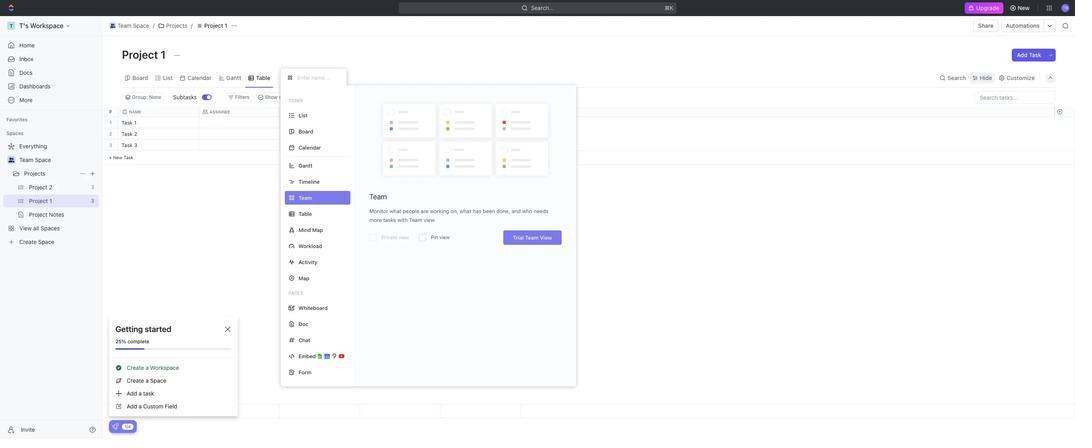 Task type: vqa. For each thing, say whether or not it's contained in the screenshot.
rightmost Gantt
yes



Task type: locate. For each thing, give the bounding box(es) containing it.
view for private view
[[399, 235, 409, 241]]

0 vertical spatial task
[[1029, 52, 1042, 58]]

do up "timeline"
[[292, 143, 299, 148]]

list
[[163, 74, 173, 81], [299, 112, 308, 119]]

2 inside 1 2 3
[[109, 131, 112, 136]]

space right user group icon
[[35, 157, 51, 163]]

2 create from the top
[[127, 378, 144, 384]]

set priority element
[[440, 118, 452, 130], [440, 129, 452, 141], [440, 140, 452, 152]]

needs
[[534, 208, 549, 215]]

0 horizontal spatial list
[[163, 74, 173, 81]]

projects link
[[156, 21, 189, 31], [24, 167, 76, 180]]

a up create a space
[[146, 365, 149, 372]]

1 horizontal spatial projects link
[[156, 21, 189, 31]]

workload
[[299, 243, 322, 249]]

1 vertical spatial projects
[[24, 170, 45, 177]]

1 to do from the top
[[285, 132, 299, 137]]

1 horizontal spatial 2
[[134, 131, 137, 137]]

2 vertical spatial task
[[124, 155, 133, 160]]

what
[[390, 208, 401, 215], [460, 208, 472, 215]]

pin
[[431, 235, 438, 241]]

1 horizontal spatial view
[[540, 235, 552, 241]]

3 set priority image from the top
[[440, 140, 452, 152]]

3 left task 3
[[109, 142, 112, 148]]

0 horizontal spatial what
[[390, 208, 401, 215]]

1 vertical spatial map
[[299, 275, 309, 282]]

row group
[[103, 117, 119, 165], [119, 117, 521, 165], [1055, 117, 1075, 165], [1055, 405, 1075, 418]]

form
[[299, 369, 312, 376]]

‎task up ‎task 2
[[122, 120, 133, 126]]

1 horizontal spatial projects
[[166, 22, 187, 29]]

1 vertical spatial view
[[540, 235, 552, 241]]

0 vertical spatial add
[[1017, 52, 1028, 58]]

1 vertical spatial calendar
[[299, 144, 321, 151]]

0 vertical spatial to do
[[285, 132, 299, 137]]

0 vertical spatial board
[[132, 74, 148, 81]]

1 vertical spatial add
[[127, 390, 137, 397]]

2 set priority image from the top
[[440, 129, 452, 141]]

pages
[[289, 291, 303, 296]]

1 vertical spatial team space link
[[19, 154, 97, 167]]

set priority element for ‎task 1
[[440, 118, 452, 130]]

0 horizontal spatial map
[[299, 275, 309, 282]]

activity
[[299, 259, 318, 265]]

1 horizontal spatial board
[[299, 128, 313, 135]]

0 horizontal spatial calendar
[[188, 74, 212, 81]]

press space to select this row. row
[[103, 117, 119, 128], [119, 117, 521, 130], [103, 128, 119, 140], [119, 128, 521, 141], [103, 140, 119, 151], [119, 140, 521, 152], [119, 405, 521, 419]]

view button
[[281, 68, 307, 87]]

list link
[[161, 72, 173, 84]]

new inside new button
[[1018, 4, 1030, 11]]

1 horizontal spatial project 1
[[204, 22, 227, 29]]

2 horizontal spatial view
[[440, 235, 450, 241]]

a for space
[[146, 378, 149, 384]]

0 horizontal spatial 3
[[109, 142, 112, 148]]

0 vertical spatial ‎task
[[122, 120, 133, 126]]

are
[[421, 208, 429, 215]]

1 horizontal spatial new
[[1018, 4, 1030, 11]]

gantt up "timeline"
[[299, 162, 313, 169]]

private
[[382, 235, 397, 241]]

0 vertical spatial projects
[[166, 22, 187, 29]]

0 horizontal spatial projects
[[24, 170, 45, 177]]

1/4
[[125, 424, 131, 429]]

0 vertical spatial team space
[[118, 22, 149, 29]]

2 set priority element from the top
[[440, 129, 452, 141]]

3 down ‎task 2
[[134, 142, 137, 149]]

1 to do cell from the top
[[280, 128, 360, 139]]

task down task 3
[[124, 155, 133, 160]]

tasks
[[289, 98, 303, 103]]

2 up task 3
[[134, 131, 137, 137]]

0 horizontal spatial projects link
[[24, 167, 76, 180]]

projects
[[166, 22, 187, 29], [24, 170, 45, 177]]

do
[[292, 132, 299, 137], [292, 143, 299, 148]]

row
[[119, 107, 521, 117]]

0 horizontal spatial /
[[153, 22, 155, 29]]

map
[[312, 227, 323, 233], [299, 275, 309, 282]]

0 horizontal spatial project 1
[[122, 48, 168, 61]]

1 vertical spatial to do cell
[[280, 140, 360, 151]]

search
[[948, 74, 966, 81]]

task 3
[[122, 142, 137, 149]]

2 what from the left
[[460, 208, 472, 215]]

0 vertical spatial to
[[285, 132, 291, 137]]

3
[[134, 142, 137, 149], [109, 142, 112, 148]]

a down add a task
[[139, 403, 142, 410]]

project 1 inside project 1 link
[[204, 22, 227, 29]]

2 to do from the top
[[285, 143, 299, 148]]

1 set priority element from the top
[[440, 118, 452, 130]]

table up mind
[[299, 211, 312, 217]]

team space inside tree
[[19, 157, 51, 163]]

1 vertical spatial to
[[285, 143, 291, 148]]

0 vertical spatial projects link
[[156, 21, 189, 31]]

to do cell for ‎task 2
[[280, 128, 360, 139]]

new for new task
[[113, 155, 122, 160]]

doc
[[299, 321, 309, 327]]

team right user group image
[[118, 22, 132, 29]]

task inside button
[[1029, 52, 1042, 58]]

view
[[424, 217, 435, 223], [399, 235, 409, 241], [440, 235, 450, 241]]

view up closed
[[291, 74, 304, 81]]

a
[[146, 365, 149, 372], [146, 378, 149, 384], [139, 390, 142, 397], [139, 403, 142, 410]]

workspace
[[150, 365, 179, 372]]

to do cell
[[280, 128, 360, 139], [280, 140, 360, 151]]

map down activity
[[299, 275, 309, 282]]

1 vertical spatial projects link
[[24, 167, 76, 180]]

to do for task 3
[[285, 143, 299, 148]]

a left task
[[139, 390, 142, 397]]

0 vertical spatial view
[[291, 74, 304, 81]]

calendar up subtasks button in the left of the page
[[188, 74, 212, 81]]

grid
[[103, 107, 1075, 419]]

tree containing team space
[[3, 140, 99, 249]]

team space right user group image
[[118, 22, 149, 29]]

1 vertical spatial create
[[127, 378, 144, 384]]

0 vertical spatial gantt
[[226, 74, 241, 81]]

1 horizontal spatial view
[[424, 217, 435, 223]]

0 horizontal spatial 2
[[109, 131, 112, 136]]

to do
[[285, 132, 299, 137], [285, 143, 299, 148]]

‎task
[[122, 120, 133, 126], [122, 131, 133, 137]]

team down 'people'
[[409, 217, 422, 223]]

0 vertical spatial new
[[1018, 4, 1030, 11]]

do for 2
[[292, 132, 299, 137]]

a up task
[[146, 378, 149, 384]]

0 horizontal spatial view
[[291, 74, 304, 81]]

0 vertical spatial space
[[133, 22, 149, 29]]

new down task 3
[[113, 155, 122, 160]]

1 horizontal spatial team space link
[[107, 21, 151, 31]]

1 set priority image from the top
[[440, 118, 452, 130]]

team
[[118, 22, 132, 29], [19, 157, 33, 163], [369, 193, 387, 201], [409, 217, 422, 223], [525, 235, 539, 241]]

done,
[[497, 208, 510, 215]]

do for 3
[[292, 143, 299, 148]]

table
[[256, 74, 270, 81], [299, 211, 312, 217]]

view right the "pin"
[[440, 235, 450, 241]]

1 vertical spatial space
[[35, 157, 51, 163]]

board down tasks
[[299, 128, 313, 135]]

1 horizontal spatial calendar
[[299, 144, 321, 151]]

1 vertical spatial do
[[292, 143, 299, 148]]

a for workspace
[[146, 365, 149, 372]]

2 do from the top
[[292, 143, 299, 148]]

add up "customize"
[[1017, 52, 1028, 58]]

table up show
[[256, 74, 270, 81]]

new
[[1018, 4, 1030, 11], [113, 155, 122, 160]]

set priority image for 2
[[440, 129, 452, 141]]

0 vertical spatial to do cell
[[280, 128, 360, 139]]

0 horizontal spatial board
[[132, 74, 148, 81]]

task for new task
[[124, 155, 133, 160]]

gantt left table link
[[226, 74, 241, 81]]

task down ‎task 2
[[122, 142, 133, 149]]

create up create a space
[[127, 365, 144, 372]]

3 set priority element from the top
[[440, 140, 452, 152]]

0 horizontal spatial team space
[[19, 157, 51, 163]]

1 to from the top
[[285, 132, 291, 137]]

view inside button
[[291, 74, 304, 81]]

1 horizontal spatial list
[[299, 112, 308, 119]]

table link
[[255, 72, 270, 84]]

board inside board link
[[132, 74, 148, 81]]

trial
[[513, 235, 524, 241]]

project
[[204, 22, 223, 29], [122, 48, 158, 61]]

1 vertical spatial list
[[299, 112, 308, 119]]

0 vertical spatial project 1
[[204, 22, 227, 29]]

what right on,
[[460, 208, 472, 215]]

create for create a workspace
[[127, 365, 144, 372]]

1 horizontal spatial project
[[204, 22, 223, 29]]

1 vertical spatial team space
[[19, 157, 51, 163]]

press space to select this row. row containing task 3
[[119, 140, 521, 152]]

1 horizontal spatial space
[[133, 22, 149, 29]]

project 1
[[204, 22, 227, 29], [122, 48, 168, 61]]

1 what from the left
[[390, 208, 401, 215]]

team space
[[118, 22, 149, 29], [19, 157, 51, 163]]

1 horizontal spatial /
[[191, 22, 193, 29]]

0 vertical spatial do
[[292, 132, 299, 137]]

view down the needs
[[540, 235, 552, 241]]

press space to select this row. row containing ‎task 1
[[119, 117, 521, 130]]

show closed
[[265, 94, 294, 100]]

0 vertical spatial map
[[312, 227, 323, 233]]

add inside button
[[1017, 52, 1028, 58]]

2 vertical spatial space
[[150, 378, 166, 384]]

tree inside sidebar navigation
[[3, 140, 99, 249]]

1
[[225, 22, 227, 29], [161, 48, 166, 61], [134, 120, 137, 126], [110, 120, 112, 125]]

space down create a workspace
[[150, 378, 166, 384]]

row group containing ‎task 1
[[119, 117, 521, 165]]

to for ‎task 2
[[285, 132, 291, 137]]

0 horizontal spatial team space link
[[19, 154, 97, 167]]

row group containing 1 2 3
[[103, 117, 119, 165]]

1 vertical spatial project 1
[[122, 48, 168, 61]]

1 horizontal spatial what
[[460, 208, 472, 215]]

1 ‎task from the top
[[122, 120, 133, 126]]

list up subtasks button in the left of the page
[[163, 74, 173, 81]]

0 horizontal spatial project
[[122, 48, 158, 61]]

1 do from the top
[[292, 132, 299, 137]]

cell
[[199, 117, 280, 128], [280, 117, 360, 128], [360, 117, 441, 128], [199, 128, 280, 139], [360, 128, 441, 139], [199, 140, 280, 151], [360, 140, 441, 151]]

timeline
[[299, 179, 320, 185]]

private view
[[382, 235, 409, 241]]

1 vertical spatial project
[[122, 48, 158, 61]]

2 to do cell from the top
[[280, 140, 360, 151]]

inbox
[[19, 56, 33, 62]]

do down tasks
[[292, 132, 299, 137]]

customize button
[[997, 72, 1038, 84]]

‎task 1
[[122, 120, 137, 126]]

team space link inside tree
[[19, 154, 97, 167]]

calendar
[[188, 74, 212, 81], [299, 144, 321, 151]]

new inside grid
[[113, 155, 122, 160]]

new up automations
[[1018, 4, 1030, 11]]

getting
[[116, 325, 143, 334]]

onboarding checklist button image
[[112, 424, 119, 430]]

tree
[[3, 140, 99, 249]]

set priority image
[[440, 118, 452, 130], [440, 129, 452, 141], [440, 140, 452, 152]]

what up tasks
[[390, 208, 401, 215]]

1 horizontal spatial gantt
[[299, 162, 313, 169]]

list down tasks
[[299, 112, 308, 119]]

0 horizontal spatial table
[[256, 74, 270, 81]]

task up "customize"
[[1029, 52, 1042, 58]]

board left list link
[[132, 74, 148, 81]]

2 ‎task from the top
[[122, 131, 133, 137]]

space inside tree
[[35, 157, 51, 163]]

calendar up "timeline"
[[299, 144, 321, 151]]

1 vertical spatial to do
[[285, 143, 299, 148]]

to for task 3
[[285, 143, 291, 148]]

view right private
[[399, 235, 409, 241]]

team up monitor
[[369, 193, 387, 201]]

favorites button
[[3, 115, 31, 125]]

0 vertical spatial create
[[127, 365, 144, 372]]

view inside monitor what people are working on, what has been done, and who needs more tasks with team view
[[424, 217, 435, 223]]

1 vertical spatial ‎task
[[122, 131, 133, 137]]

‎task down ‎task 1 at the top of page
[[122, 131, 133, 137]]

team space right user group icon
[[19, 157, 51, 163]]

automations button
[[1002, 20, 1044, 32]]

view down are
[[424, 217, 435, 223]]

2 vertical spatial add
[[127, 403, 137, 410]]

1 vertical spatial table
[[299, 211, 312, 217]]

monitor
[[369, 208, 388, 215]]

gantt
[[226, 74, 241, 81], [299, 162, 313, 169]]

map right mind
[[312, 227, 323, 233]]

new for new
[[1018, 4, 1030, 11]]

1 create from the top
[[127, 365, 144, 372]]

2 left ‎task 2
[[109, 131, 112, 136]]

1 horizontal spatial map
[[312, 227, 323, 233]]

0 horizontal spatial new
[[113, 155, 122, 160]]

has
[[473, 208, 482, 215]]

0 vertical spatial team space link
[[107, 21, 151, 31]]

0 horizontal spatial space
[[35, 157, 51, 163]]

who
[[522, 208, 532, 215]]

1 vertical spatial gantt
[[299, 162, 313, 169]]

create up add a task
[[127, 378, 144, 384]]

add
[[1017, 52, 1028, 58], [127, 390, 137, 397], [127, 403, 137, 410]]

1 vertical spatial new
[[113, 155, 122, 160]]

team right user group icon
[[19, 157, 33, 163]]

0 horizontal spatial gantt
[[226, 74, 241, 81]]

closed
[[279, 94, 294, 100]]

1 vertical spatial task
[[122, 142, 133, 149]]

to
[[285, 132, 291, 137], [285, 143, 291, 148]]

add down add a task
[[127, 403, 137, 410]]

press space to select this row. row containing 3
[[103, 140, 119, 151]]

/
[[153, 22, 155, 29], [191, 22, 193, 29]]

team right the trial
[[525, 235, 539, 241]]

0 horizontal spatial view
[[399, 235, 409, 241]]

space right user group image
[[133, 22, 149, 29]]

2 to from the top
[[285, 143, 291, 148]]

add left task
[[127, 390, 137, 397]]



Task type: describe. For each thing, give the bounding box(es) containing it.
1 vertical spatial board
[[299, 128, 313, 135]]

upgrade
[[977, 4, 1000, 11]]

1 horizontal spatial 3
[[134, 142, 137, 149]]

dashboards
[[19, 83, 51, 90]]

inbox link
[[3, 53, 99, 66]]

add task
[[1017, 52, 1042, 58]]

close image
[[225, 327, 231, 332]]

⌘k
[[665, 4, 673, 11]]

whiteboard
[[299, 305, 328, 311]]

new button
[[1007, 2, 1035, 14]]

subtasks button
[[170, 91, 202, 104]]

chat
[[299, 337, 310, 344]]

share
[[979, 22, 994, 29]]

trial team view
[[513, 235, 552, 241]]

set priority element for task 3
[[440, 140, 452, 152]]

team inside tree
[[19, 157, 33, 163]]

add task button
[[1012, 49, 1046, 62]]

to do for ‎task 2
[[285, 132, 299, 137]]

a for task
[[139, 390, 142, 397]]

set priority image for 1
[[440, 118, 452, 130]]

Enter name... field
[[297, 74, 340, 81]]

calendar link
[[186, 72, 212, 84]]

embed
[[299, 353, 316, 360]]

view button
[[281, 72, 307, 84]]

docs
[[19, 69, 33, 76]]

team inside monitor what people are working on, what has been done, and who needs more tasks with team view
[[409, 217, 422, 223]]

2 / from the left
[[191, 22, 193, 29]]

getting started
[[116, 325, 171, 334]]

1 horizontal spatial table
[[299, 211, 312, 217]]

projects inside sidebar navigation
[[24, 170, 45, 177]]

docs link
[[3, 66, 99, 79]]

started
[[145, 325, 171, 334]]

0 vertical spatial calendar
[[188, 74, 212, 81]]

gantt link
[[225, 72, 241, 84]]

on,
[[451, 208, 458, 215]]

tasks
[[383, 217, 396, 223]]

projects link inside tree
[[24, 167, 76, 180]]

2 for 1
[[109, 131, 112, 136]]

custom
[[143, 403, 163, 410]]

add for add a custom field
[[127, 403, 137, 410]]

press space to select this row. row containing 1
[[103, 117, 119, 128]]

board link
[[131, 72, 148, 84]]

search...
[[531, 4, 554, 11]]

‎task 2
[[122, 131, 137, 137]]

task
[[143, 390, 154, 397]]

create a workspace
[[127, 365, 179, 372]]

upgrade link
[[965, 2, 1004, 14]]

show
[[265, 94, 278, 100]]

been
[[483, 208, 495, 215]]

new task
[[113, 155, 133, 160]]

set priority element for ‎task 2
[[440, 129, 452, 141]]

more
[[369, 217, 382, 223]]

Search tasks... text field
[[975, 91, 1056, 103]]

complete
[[128, 339, 149, 345]]

hide
[[980, 74, 992, 81]]

1 horizontal spatial team space
[[118, 22, 149, 29]]

25% complete
[[116, 339, 149, 345]]

home
[[19, 42, 35, 49]]

1 2 3
[[109, 120, 112, 148]]

customize
[[1007, 74, 1035, 81]]

create a space
[[127, 378, 166, 384]]

#
[[109, 109, 112, 115]]

subtasks
[[173, 94, 197, 101]]

dashboards link
[[3, 80, 99, 93]]

‎task for ‎task 2
[[122, 131, 133, 137]]

0 vertical spatial list
[[163, 74, 173, 81]]

2 for ‎task
[[134, 131, 137, 137]]

add for add task
[[1017, 52, 1028, 58]]

and
[[512, 208, 521, 215]]

a for custom
[[139, 403, 142, 410]]

favorites
[[6, 117, 28, 123]]

1 inside 1 2 3
[[110, 120, 112, 125]]

user group image
[[110, 24, 115, 28]]

0 vertical spatial table
[[256, 74, 270, 81]]

pin view
[[431, 235, 450, 241]]

project 1 link
[[194, 21, 229, 31]]

1 / from the left
[[153, 22, 155, 29]]

show closed button
[[255, 93, 298, 102]]

grid containing ‎task 1
[[103, 107, 1075, 419]]

spaces
[[6, 130, 23, 136]]

‎task for ‎task 1
[[122, 120, 133, 126]]

onboarding checklist button element
[[112, 424, 119, 430]]

home link
[[3, 39, 99, 52]]

with
[[398, 217, 408, 223]]

hide button
[[971, 72, 995, 84]]

field
[[165, 403, 177, 410]]

share button
[[974, 19, 999, 32]]

create for create a space
[[127, 378, 144, 384]]

set priority image for 3
[[440, 140, 452, 152]]

0 vertical spatial project
[[204, 22, 223, 29]]

view for pin view
[[440, 235, 450, 241]]

monitor what people are working on, what has been done, and who needs more tasks with team view
[[369, 208, 549, 223]]

working
[[430, 208, 449, 215]]

mind map
[[299, 227, 323, 233]]

add a task
[[127, 390, 154, 397]]

25%
[[116, 339, 126, 345]]

2 horizontal spatial space
[[150, 378, 166, 384]]

to do cell for task 3
[[280, 140, 360, 151]]

press space to select this row. row containing 2
[[103, 128, 119, 140]]

sidebar navigation
[[0, 16, 103, 440]]

invite
[[21, 426, 35, 433]]

add a custom field
[[127, 403, 177, 410]]

automations
[[1006, 22, 1040, 29]]

add for add a task
[[127, 390, 137, 397]]

mind
[[299, 227, 311, 233]]

people
[[403, 208, 420, 215]]

task for add task
[[1029, 52, 1042, 58]]

search button
[[937, 72, 969, 84]]

user group image
[[8, 158, 14, 163]]

press space to select this row. row containing ‎task 2
[[119, 128, 521, 141]]



